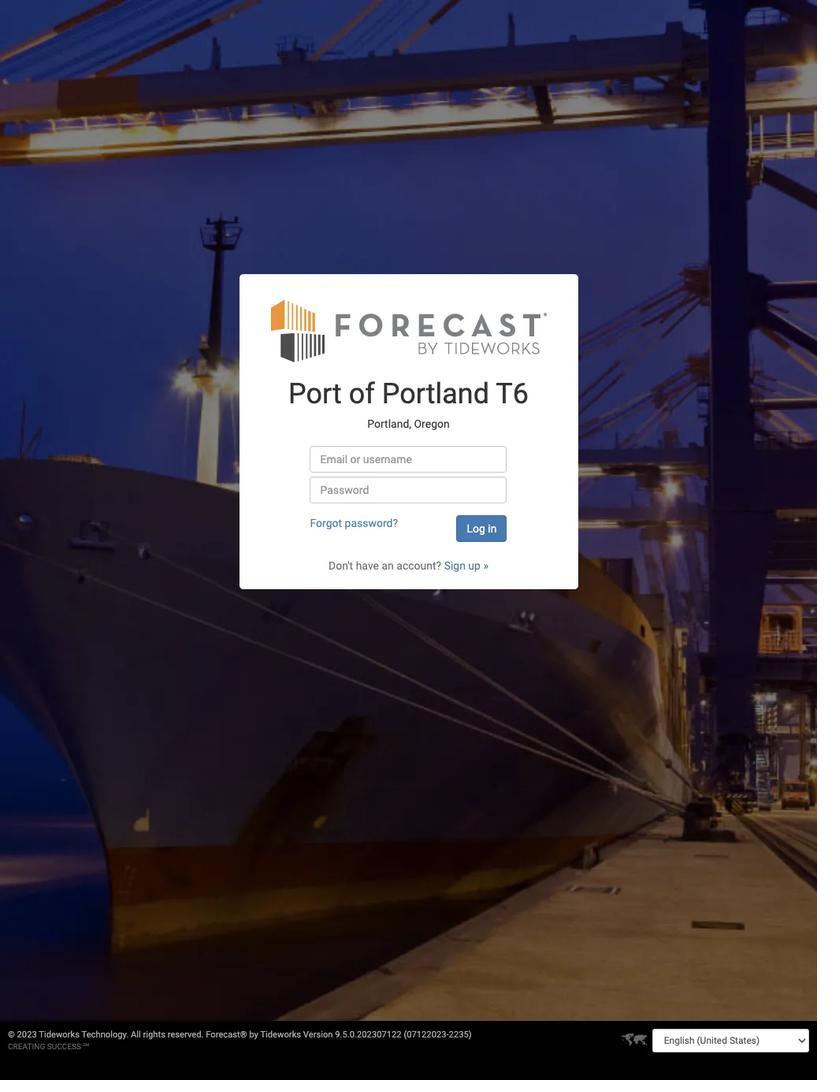 Task type: describe. For each thing, give the bounding box(es) containing it.
2235)
[[449, 1030, 472, 1040]]

forgot
[[310, 517, 342, 530]]

up
[[468, 560, 481, 573]]

1 tideworks from the left
[[39, 1030, 80, 1040]]

port
[[288, 378, 342, 411]]

9.5.0.202307122
[[335, 1030, 402, 1040]]

(07122023-
[[404, 1030, 449, 1040]]

2 tideworks from the left
[[260, 1030, 301, 1040]]

© 2023 tideworks technology. all rights reserved. forecast® by tideworks version 9.5.0.202307122 (07122023-2235) creating success ℠
[[8, 1030, 472, 1051]]

technology.
[[82, 1030, 129, 1040]]

port of portland t6 portland, oregon
[[288, 378, 529, 430]]

all
[[131, 1030, 141, 1040]]

2023
[[17, 1030, 37, 1040]]

account?
[[397, 560, 441, 573]]

©
[[8, 1030, 15, 1040]]

success
[[47, 1043, 81, 1051]]

Email or username text field
[[310, 446, 507, 473]]

by
[[249, 1030, 258, 1040]]

forgot password? log in
[[310, 517, 497, 535]]

portland,
[[367, 418, 411, 430]]

log in button
[[457, 516, 507, 543]]



Task type: locate. For each thing, give the bounding box(es) containing it.
sign up » link
[[444, 560, 489, 573]]

t6
[[496, 378, 529, 411]]

have
[[356, 560, 379, 573]]

forecast® by tideworks image
[[271, 298, 547, 364]]

rights
[[143, 1030, 165, 1040]]

»
[[483, 560, 489, 573]]

tideworks up 'success' at the left bottom of page
[[39, 1030, 80, 1040]]

tideworks right by
[[260, 1030, 301, 1040]]

in
[[488, 523, 497, 535]]

portland
[[382, 378, 489, 411]]

password?
[[345, 517, 398, 530]]

Password password field
[[310, 477, 507, 504]]

forecast®
[[206, 1030, 247, 1040]]

an
[[382, 560, 394, 573]]

oregon
[[414, 418, 450, 430]]

don't have an account? sign up »
[[329, 560, 489, 573]]

don't
[[329, 560, 353, 573]]

sign
[[444, 560, 466, 573]]

1 horizontal spatial tideworks
[[260, 1030, 301, 1040]]

version
[[303, 1030, 333, 1040]]

tideworks
[[39, 1030, 80, 1040], [260, 1030, 301, 1040]]

creating
[[8, 1043, 45, 1051]]

forgot password? link
[[310, 517, 398, 530]]

log
[[467, 523, 485, 535]]

0 horizontal spatial tideworks
[[39, 1030, 80, 1040]]

℠
[[83, 1043, 89, 1051]]

of
[[349, 378, 375, 411]]

reserved.
[[168, 1030, 204, 1040]]



Task type: vqa. For each thing, say whether or not it's contained in the screenshot.
in
yes



